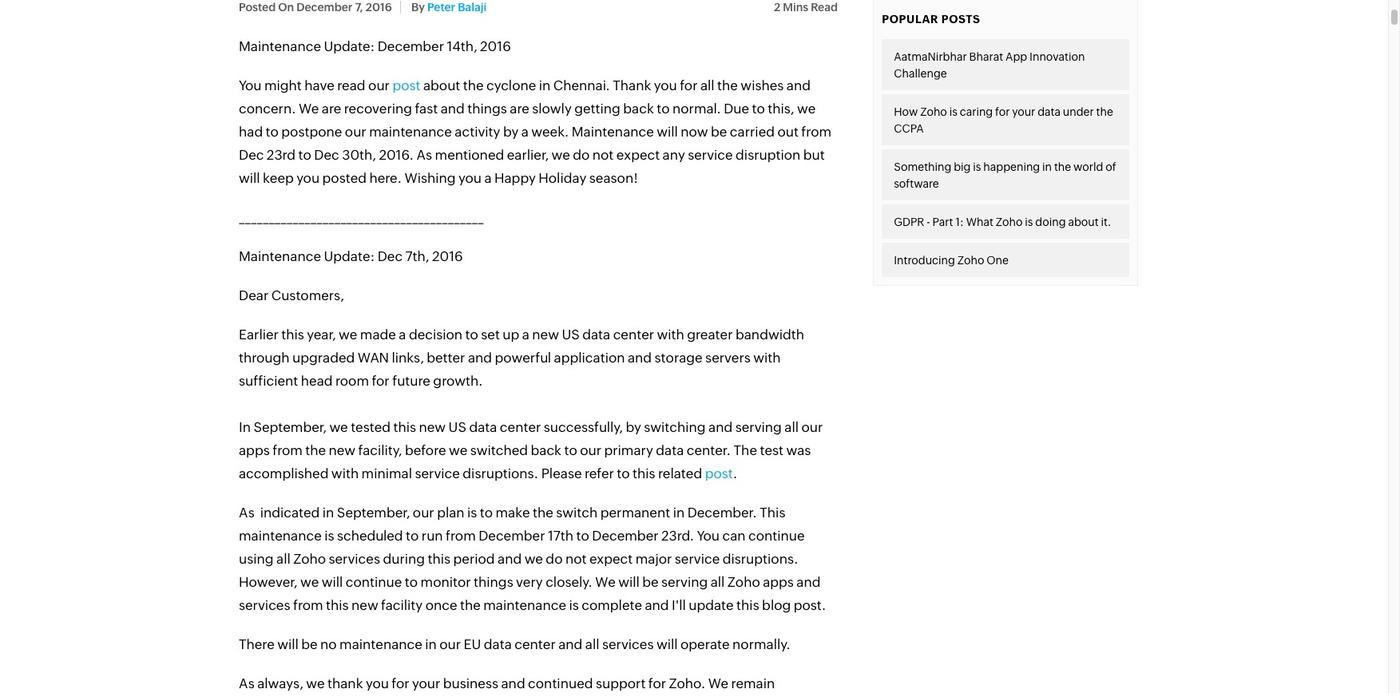 Task type: vqa. For each thing, say whether or not it's contained in the screenshot.
app spotlight: localreviews for zoho crm link
no



Task type: describe. For each thing, give the bounding box(es) containing it.
will left operate at bottom
[[657, 637, 678, 653]]

dear
[[239, 288, 269, 304]]

december down "make"
[[479, 528, 545, 544]]

and right fast
[[441, 101, 465, 117]]

a up links,
[[399, 327, 406, 343]]

we right before
[[449, 443, 468, 459]]

2 horizontal spatial dec
[[378, 248, 403, 264]]

keep
[[263, 170, 294, 186]]

new inside we made a decision to set up a new us data center with greater bandwidth through upgraded wan links, better and powerful application and storage servers with sufficient head room for future growth.
[[532, 327, 559, 343]]

2 mins read
[[774, 1, 838, 14]]

on
[[278, 1, 294, 14]]

using
[[239, 551, 274, 567]]

aatmanirbhar
[[894, 50, 967, 63]]

your inside how zoho is caring for your data under the ccpa
[[1013, 105, 1036, 118]]

switched
[[470, 443, 528, 459]]

2016 for posted on december 7, 2016
[[366, 1, 392, 14]]

scheduled
[[337, 528, 403, 544]]

any
[[663, 147, 685, 163]]

for inside about the cyclone in chennai. thank you for all the wishes and concern. we are recovering fast and things are slowly getting back to normal. due to this, we had to postpone our maintenance activity by a week. maintenance will now be carried out from dec 23rd to dec 30th, 2016. as mentioned earlier, we do not expect any service disruption but will keep you posted here. wishing you a happy holiday season!
[[680, 78, 698, 93]]

wan
[[358, 350, 389, 366]]

make
[[496, 505, 530, 521]]

this
[[760, 505, 786, 521]]

service inside about the cyclone in chennai. thank you for all the wishes and concern. we are recovering fast and things are slowly getting back to normal. due to this, we had to postpone our maintenance activity by a week. maintenance will now be carried out from dec 23rd to dec 30th, 2016. as mentioned earlier, we do not expect any service disruption but will keep you posted here. wishing you a happy holiday season!
[[688, 147, 733, 163]]

this inside in september, we tested this new us data center successfully, by switching and serving all our apps from the new facility, before we switched back to our primary data center. the test was accomplished with minimal service disruptions. please refer
[[394, 419, 416, 435]]

maintenance inside about the cyclone in chennai. thank you for all the wishes and concern. we are recovering fast and things are slowly getting back to normal. due to this, we had to postpone our maintenance activity by a week. maintenance will now be carried out from dec 23rd to dec 30th, 2016. as mentioned earlier, we do not expect any service disruption but will keep you posted here. wishing you a happy holiday season!
[[369, 124, 452, 140]]

update: for december
[[324, 38, 375, 54]]

from inside we will be serving all zoho apps and services from this new facility once the maintenance is complete and i'll update this blog post.
[[293, 598, 323, 614]]

and down set
[[468, 350, 492, 366]]

maintenance for maintenance update: december 14th, 2016
[[239, 38, 321, 54]]

normally.
[[733, 637, 791, 653]]

data down 'switching'
[[656, 443, 684, 459]]

to right "had"
[[266, 124, 279, 140]]

through
[[239, 350, 290, 366]]

indicated
[[260, 505, 320, 521]]

will inside we do not expect major service disruptions. however, we will continue to monitor things very closely.
[[322, 574, 343, 590]]

we for concern.
[[299, 101, 319, 117]]

a left happy
[[485, 170, 492, 186]]

0 vertical spatial by
[[412, 1, 425, 14]]

how zoho is caring for your data under the ccpa
[[894, 105, 1114, 135]]

aatmanirbhar bharat app innovation challenge link
[[882, 39, 1130, 90]]

we do not expect major service disruptions. however, we will continue to monitor things very closely.
[[239, 551, 799, 590]]

all inside about the cyclone in chennai. thank you for all the wishes and concern. we are recovering fast and things are slowly getting back to normal. due to this, we had to postpone our maintenance activity by a week. maintenance will now be carried out from dec 23rd to dec 30th, 2016. as mentioned earlier, we do not expect any service disruption but will keep you posted here. wishing you a happy holiday season!
[[701, 78, 715, 93]]

be for we will be serving all zoho apps and services from this new facility once the maintenance is complete and i'll update this blog post.
[[643, 574, 659, 590]]

room
[[336, 373, 369, 389]]

2 horizontal spatial with
[[754, 350, 781, 366]]

once
[[426, 598, 457, 614]]

complete
[[582, 598, 642, 614]]

will right there
[[277, 637, 299, 653]]

decision
[[409, 327, 463, 343]]

run
[[422, 528, 443, 544]]

zoho.
[[669, 676, 706, 692]]

our left the eu
[[440, 637, 461, 653]]

center.
[[687, 443, 731, 459]]

we up very
[[525, 551, 543, 567]]

gdpr - part 1: what zoho is doing about it. link
[[882, 204, 1130, 239]]

our up was
[[802, 419, 823, 435]]

december.
[[688, 505, 757, 521]]

.
[[733, 466, 738, 482]]

new down tested
[[329, 443, 356, 459]]

the up 17th
[[533, 505, 554, 521]]

0 horizontal spatial dec
[[239, 147, 264, 163]]

be for there will be no maintenance in our eu data center and all services will operate normally.
[[301, 637, 318, 653]]

the up due
[[718, 78, 738, 93]]

and up post.
[[797, 574, 821, 590]]

support
[[596, 676, 646, 692]]

made
[[360, 327, 396, 343]]

this up no
[[326, 598, 349, 614]]

peter balaji link
[[427, 1, 487, 14]]

center inside we made a decision to set up a new us data center with greater bandwidth through upgraded wan links, better and powerful application and storage servers with sufficient head room for future growth.
[[613, 327, 654, 343]]

continue inside we do not expect major service disruptions. however, we will continue to monitor things very closely.
[[346, 574, 402, 590]]

but
[[804, 147, 825, 163]]

service inside in september, we tested this new us data center successfully, by switching and serving all our apps from the new facility, before we switched back to our primary data center. the test was accomplished with minimal service disruptions. please refer
[[415, 466, 460, 482]]

2 vertical spatial center
[[515, 637, 556, 653]]

of
[[1106, 160, 1117, 173]]

earlier,
[[507, 147, 549, 163]]

data up switched
[[469, 419, 497, 435]]

please
[[541, 466, 582, 482]]

december left 7,
[[297, 1, 353, 14]]

do inside about the cyclone in chennai. thank you for all the wishes and concern. we are recovering fast and things are slowly getting back to normal. due to this, we had to postpone our maintenance activity by a week. maintenance will now be carried out from dec 23rd to dec 30th, 2016. as mentioned earlier, we do not expect any service disruption but will keep you posted here. wishing you a happy holiday season!
[[573, 147, 590, 163]]

maintenance down facility
[[340, 637, 423, 653]]

sufficient
[[239, 373, 298, 389]]

service inside we do not expect major service disruptions. however, we will continue to monitor things very closely.
[[675, 551, 720, 567]]

14th,
[[447, 38, 478, 54]]

you inside this maintenance is scheduled to run from december 17th to december 23rd. you can continue using all zoho services during this period and
[[697, 528, 720, 544]]

will up the any
[[657, 124, 678, 140]]

for right thank
[[392, 676, 410, 692]]

for left the 'zoho.'
[[649, 676, 666, 692]]

operate
[[681, 637, 730, 653]]

accomplished
[[239, 466, 329, 482]]

30th,
[[342, 147, 376, 163]]

something
[[894, 160, 952, 173]]

december down the peter
[[378, 38, 444, 54]]

i'll
[[672, 598, 686, 614]]

1:
[[956, 216, 964, 228]]

1 horizontal spatial dec
[[314, 147, 339, 163]]

zoho inside how zoho is caring for your data under the ccpa
[[921, 105, 948, 118]]

2016 for maintenance update: december 14th, 2016
[[480, 38, 511, 54]]

and left i'll
[[645, 598, 669, 614]]

in up 23rd.
[[673, 505, 685, 521]]

a right up
[[522, 327, 530, 343]]

we inside we will be serving all zoho apps and services from this new facility once the maintenance is complete and i'll update this blog post.
[[596, 574, 616, 590]]

apps inside in september, we tested this new us data center successfully, by switching and serving all our apps from the new facility, before we switched back to our primary data center. the test was accomplished with minimal service disruptions. please refer
[[239, 443, 270, 459]]

post link for you might have read our
[[393, 78, 421, 93]]

to right 17th
[[577, 528, 590, 544]]

as  indicated in september, our plan is to make the switch permanent in december.
[[239, 505, 760, 521]]

in september, we tested this new us data center successfully, by switching and serving all our apps from the new facility, before we switched back to our primary data center. the test was accomplished with minimal service disruptions. please refer
[[239, 419, 823, 482]]

this left blog
[[737, 598, 760, 614]]

disruptions. inside we do not expect major service disruptions. however, we will continue to monitor things very closely.
[[723, 551, 799, 567]]

out
[[778, 124, 799, 140]]

very
[[516, 574, 543, 590]]

update: for dec
[[324, 248, 375, 264]]

gdpr
[[894, 216, 925, 228]]

,
[[332, 327, 336, 343]]

this down primary
[[633, 466, 656, 482]]

to inside in september, we tested this new us data center successfully, by switching and serving all our apps from the new facility, before we switched back to our primary data center. the test was accomplished with minimal service disruptions. please refer
[[564, 443, 577, 459]]

earlier
[[239, 327, 279, 343]]

thank
[[613, 78, 652, 93]]

all down complete
[[586, 637, 600, 653]]

popular posts
[[882, 13, 981, 26]]

our up run
[[413, 505, 434, 521]]

the
[[734, 443, 757, 459]]

and up this,
[[787, 78, 811, 93]]

was
[[787, 443, 811, 459]]

post.
[[794, 598, 827, 614]]

powerful
[[495, 350, 551, 366]]

mins
[[783, 1, 809, 14]]

about inside 'gdpr - part 1: what zoho is doing about it.' link
[[1069, 216, 1099, 228]]

it.
[[1101, 216, 1112, 228]]

might
[[264, 78, 302, 93]]

ccpa
[[894, 122, 924, 135]]

we right 'however,'
[[300, 574, 319, 590]]

primary
[[604, 443, 653, 459]]

postpone
[[282, 124, 342, 140]]

expect inside about the cyclone in chennai. thank you for all the wishes and concern. we are recovering fast and things are slowly getting back to normal. due to this, we had to postpone our maintenance activity by a week. maintenance will now be carried out from dec 23rd to dec 30th, 2016. as mentioned earlier, we do not expect any service disruption but will keep you posted here. wishing you a happy holiday season!
[[617, 147, 660, 163]]

normal.
[[673, 101, 721, 117]]

we left tested
[[330, 419, 348, 435]]

our inside about the cyclone in chennai. thank you for all the wishes and concern. we are recovering fast and things are slowly getting back to normal. due to this, we had to postpone our maintenance activity by a week. maintenance will now be carried out from dec 23rd to dec 30th, 2016. as mentioned earlier, we do not expect any service disruption but will keep you posted here. wishing you a happy holiday season!
[[345, 124, 367, 140]]

for inside how zoho is caring for your data under the ccpa
[[996, 105, 1010, 118]]

serving inside we will be serving all zoho apps and services from this new facility once the maintenance is complete and i'll update this blog post.
[[662, 574, 708, 590]]

and left storage
[[628, 350, 652, 366]]

something big is happening in the world of software link
[[882, 149, 1130, 200]]

all inside in september, we tested this new us data center successfully, by switching and serving all our apps from the new facility, before we switched back to our primary data center. the test was accomplished with minimal service disruptions. please refer
[[785, 419, 799, 435]]

a up earlier,
[[522, 124, 529, 140]]

in down once
[[425, 637, 437, 653]]

world
[[1074, 160, 1104, 173]]

no
[[320, 637, 337, 653]]

and inside in september, we tested this new us data center successfully, by switching and serving all our apps from the new facility, before we switched back to our primary data center. the test was accomplished with minimal service disruptions. please refer
[[709, 419, 733, 435]]

zoho inside introducing zoho one link
[[958, 254, 985, 267]]

before
[[405, 443, 446, 459]]

introducing zoho one
[[894, 254, 1009, 267]]

balaji
[[458, 1, 487, 14]]

zoho inside this maintenance is scheduled to run from december 17th to december 23rd. you can continue using all zoho services during this period and
[[293, 551, 326, 567]]

refer
[[585, 466, 614, 482]]

for inside we made a decision to set up a new us data center with greater bandwidth through upgraded wan links, better and powerful application and storage servers with sufficient head room for future growth.
[[372, 373, 390, 389]]

dear customers,
[[239, 288, 344, 304]]

posted
[[322, 170, 367, 186]]

getting
[[575, 101, 621, 117]]

2 vertical spatial services
[[602, 637, 654, 653]]

wishes
[[741, 78, 784, 93]]

popular
[[882, 13, 939, 26]]

to left run
[[406, 528, 419, 544]]

continue inside this maintenance is scheduled to run from december 17th to december 23rd. you can continue using all zoho services during this period and
[[749, 528, 805, 544]]

we up holiday on the top
[[552, 147, 570, 163]]



Task type: locate. For each thing, give the bounding box(es) containing it.
1 horizontal spatial as
[[417, 147, 432, 163]]

0 vertical spatial continue
[[749, 528, 805, 544]]

0 horizontal spatial 2016
[[366, 1, 392, 14]]

1 horizontal spatial serving
[[736, 419, 782, 435]]

we right this,
[[797, 101, 816, 117]]

17th
[[548, 528, 574, 544]]

7,
[[355, 1, 363, 14]]

2016 for maintenance update: dec 7th, 2016
[[432, 248, 463, 264]]

the up accomplished
[[305, 443, 326, 459]]

head
[[301, 373, 333, 389]]

maintenance up 2016.
[[369, 124, 452, 140]]

1 vertical spatial update:
[[324, 248, 375, 264]]

2 vertical spatial service
[[675, 551, 720, 567]]

up
[[503, 327, 520, 343]]

and up center. on the bottom of the page
[[709, 419, 733, 435]]

customers,
[[271, 288, 344, 304]]

maintenance update: dec 7th, 2016
[[239, 248, 463, 264]]

from up no
[[293, 598, 323, 614]]

continued
[[528, 676, 593, 692]]

update
[[689, 598, 734, 614]]

new
[[532, 327, 559, 343], [419, 419, 446, 435], [329, 443, 356, 459], [352, 598, 378, 614]]

1 vertical spatial maintenance
[[572, 124, 654, 140]]

earlier this year ,
[[239, 327, 336, 343]]

disruptions.
[[463, 466, 539, 482], [723, 551, 799, 567]]

by inside in september, we tested this new us data center successfully, by switching and serving all our apps from the new facility, before we switched back to our primary data center. the test was accomplished with minimal service disruptions. please refer
[[626, 419, 641, 435]]

1 vertical spatial as
[[239, 676, 255, 692]]

serving up i'll
[[662, 574, 708, 590]]

us inside in september, we tested this new us data center successfully, by switching and serving all our apps from the new facility, before we switched back to our primary data center. the test was accomplished with minimal service disruptions. please refer
[[449, 419, 467, 435]]

1 horizontal spatial september,
[[337, 505, 410, 521]]

storage
[[655, 350, 703, 366]]

greater
[[687, 327, 733, 343]]

2 horizontal spatial services
[[602, 637, 654, 653]]

things inside we do not expect major service disruptions. however, we will continue to monitor things very closely.
[[474, 574, 514, 590]]

1 vertical spatial we
[[596, 574, 616, 590]]

is inside how zoho is caring for your data under the ccpa
[[950, 105, 958, 118]]

under
[[1063, 105, 1094, 118]]

one
[[987, 254, 1009, 267]]

with left minimal
[[331, 466, 359, 482]]

0 horizontal spatial apps
[[239, 443, 270, 459]]

us up application
[[562, 327, 580, 343]]

services down 'however,'
[[239, 598, 290, 614]]

be inside we will be serving all zoho apps and services from this new facility once the maintenance is complete and i'll update this blog post.
[[643, 574, 659, 590]]

we
[[299, 101, 319, 117], [596, 574, 616, 590], [709, 676, 729, 692]]

monitor
[[421, 574, 471, 590]]

plan
[[437, 505, 465, 521]]

1 are from the left
[[322, 101, 341, 117]]

1 horizontal spatial disruptions.
[[723, 551, 799, 567]]

0 vertical spatial apps
[[239, 443, 270, 459]]

about left it.
[[1069, 216, 1099, 228]]

we
[[797, 101, 816, 117], [552, 147, 570, 163], [339, 327, 357, 343], [330, 419, 348, 435], [449, 443, 468, 459], [525, 551, 543, 567], [300, 574, 319, 590], [306, 676, 325, 692]]

concern.
[[239, 101, 296, 117]]

and inside this maintenance is scheduled to run from december 17th to december 23rd. you can continue using all zoho services during this period and
[[498, 551, 522, 567]]

us inside we made a decision to set up a new us data center with greater bandwidth through upgraded wan links, better and powerful application and storage servers with sufficient head room for future growth.
[[562, 327, 580, 343]]

maintenance up 'might'
[[239, 38, 321, 54]]

our up recovering
[[368, 78, 390, 93]]

2016 right 7th, on the top left of the page
[[432, 248, 463, 264]]

maintenance down indicated
[[239, 528, 322, 544]]

do inside we do not expect major service disruptions. however, we will continue to monitor things very closely.
[[546, 551, 563, 567]]

2
[[774, 1, 781, 14]]

are down cyclone
[[510, 101, 530, 117]]

challenge
[[894, 67, 947, 80]]

1 vertical spatial expect
[[590, 551, 633, 567]]

0 vertical spatial 2016
[[366, 1, 392, 14]]

and down there will be no maintenance in our eu data center and all services will operate normally.
[[501, 676, 525, 692]]

your inside as always, we thank you for your business and continued support for zoho. we remain
[[412, 676, 441, 692]]

0 vertical spatial do
[[573, 147, 590, 163]]

software
[[894, 177, 939, 190]]

maintenance for maintenance update: dec 7th, 2016
[[239, 248, 321, 264]]

data inside we made a decision to set up a new us data center with greater bandwidth through upgraded wan links, better and powerful application and storage servers with sufficient head room for future growth.
[[583, 327, 611, 343]]

section containing popular posts
[[850, 0, 1162, 286]]

something big is happening in the world of software
[[894, 160, 1117, 190]]

0 vertical spatial disruptions.
[[463, 466, 539, 482]]

0 vertical spatial september,
[[254, 419, 327, 435]]

we will be serving all zoho apps and services from this new facility once the maintenance is complete and i'll update this blog post.
[[239, 574, 827, 614]]

we inside as always, we thank you for your business and continued support for zoho. we remain
[[306, 676, 325, 692]]

not up 'closely.'
[[566, 551, 587, 567]]

back inside in september, we tested this new us data center successfully, by switching and serving all our apps from the new facility, before we switched back to our primary data center. the test was accomplished with minimal service disruptions. please refer
[[531, 443, 562, 459]]

update: up read
[[324, 38, 375, 54]]

the left world
[[1055, 160, 1072, 173]]

with down bandwidth on the top
[[754, 350, 781, 366]]

2 horizontal spatial by
[[626, 419, 641, 435]]

0 vertical spatial services
[[329, 551, 380, 567]]

0 vertical spatial post
[[393, 78, 421, 93]]

this left year
[[282, 327, 304, 343]]

our down successfully,
[[580, 443, 602, 459]]

be inside about the cyclone in chennai. thank you for all the wishes and concern. we are recovering fast and things are slowly getting back to normal. due to this, we had to postpone our maintenance activity by a week. maintenance will now be carried out from dec 23rd to dec 30th, 2016. as mentioned earlier, we do not expect any service disruption but will keep you posted here. wishing you a happy holiday season!
[[711, 124, 727, 140]]

the right under
[[1097, 105, 1114, 118]]

0 horizontal spatial post
[[393, 78, 421, 93]]

successfully,
[[544, 419, 623, 435]]

2 vertical spatial by
[[626, 419, 641, 435]]

_________________________________________
[[239, 209, 484, 225]]

from inside in september, we tested this new us data center successfully, by switching and serving all our apps from the new facility, before we switched back to our primary data center. the test was accomplished with minimal service disruptions. please refer
[[273, 443, 303, 459]]

maintenance down very
[[484, 598, 567, 614]]

disruption
[[736, 147, 801, 163]]

0 horizontal spatial your
[[412, 676, 441, 692]]

1 vertical spatial post
[[705, 466, 733, 482]]

1 horizontal spatial post
[[705, 466, 733, 482]]

september, right in
[[254, 419, 327, 435]]

thank
[[328, 676, 363, 692]]

0 horizontal spatial about
[[423, 78, 461, 93]]

1 horizontal spatial not
[[593, 147, 614, 163]]

0 vertical spatial center
[[613, 327, 654, 343]]

new inside we will be serving all zoho apps and services from this new facility once the maintenance is complete and i'll update this blog post.
[[352, 598, 378, 614]]

is down 'closely.'
[[569, 598, 579, 614]]

all inside this maintenance is scheduled to run from december 17th to december 23rd. you can continue using all zoho services during this period and
[[276, 551, 291, 567]]

1 horizontal spatial be
[[643, 574, 659, 590]]

services down scheduled
[[329, 551, 380, 567]]

1 horizontal spatial services
[[329, 551, 380, 567]]

section
[[850, 0, 1162, 286]]

1 vertical spatial with
[[754, 350, 781, 366]]

0 vertical spatial with
[[657, 327, 685, 343]]

the inside in september, we tested this new us data center successfully, by switching and serving all our apps from the new facility, before we switched back to our primary data center. the test was accomplished with minimal service disruptions. please refer
[[305, 443, 326, 459]]

1 vertical spatial center
[[500, 419, 541, 435]]

0 vertical spatial back
[[623, 101, 654, 117]]

we up postpone at the left of page
[[299, 101, 319, 117]]

1 horizontal spatial us
[[562, 327, 580, 343]]

new up before
[[419, 419, 446, 435]]

23rd.
[[662, 528, 694, 544]]

1 vertical spatial september,
[[337, 505, 410, 521]]

not inside about the cyclone in chennai. thank you for all the wishes and concern. we are recovering fast and things are slowly getting back to normal. due to this, we had to postpone our maintenance activity by a week. maintenance will now be carried out from dec 23rd to dec 30th, 2016. as mentioned earlier, we do not expect any service disruption but will keep you posted here. wishing you a happy holiday season!
[[593, 147, 614, 163]]

the inside we will be serving all zoho apps and services from this new facility once the maintenance is complete and i'll update this blog post.
[[460, 598, 481, 614]]

1 horizontal spatial with
[[657, 327, 685, 343]]

zoho
[[921, 105, 948, 118], [958, 254, 985, 267], [293, 551, 326, 567], [728, 574, 760, 590]]

1 vertical spatial disruptions.
[[723, 551, 799, 567]]

your left the business
[[412, 676, 441, 692]]

1 vertical spatial things
[[474, 574, 514, 590]]

december down permanent
[[592, 528, 659, 544]]

this
[[282, 327, 304, 343], [394, 419, 416, 435], [633, 466, 656, 482], [428, 551, 451, 567], [326, 598, 349, 614], [737, 598, 760, 614]]

growth.
[[433, 373, 483, 389]]

1 vertical spatial service
[[415, 466, 460, 482]]

from up accomplished
[[273, 443, 303, 459]]

2 are from the left
[[510, 101, 530, 117]]

as inside about the cyclone in chennai. thank you for all the wishes and concern. we are recovering fast and things are slowly getting back to normal. due to this, we had to postpone our maintenance activity by a week. maintenance will now be carried out from dec 23rd to dec 30th, 2016. as mentioned earlier, we do not expect any service disruption but will keep you posted here. wishing you a happy holiday season!
[[417, 147, 432, 163]]

do
[[573, 147, 590, 163], [546, 551, 563, 567]]

0 vertical spatial post link
[[393, 78, 421, 93]]

set
[[481, 327, 500, 343]]

for
[[680, 78, 698, 93], [996, 105, 1010, 118], [372, 373, 390, 389], [392, 676, 410, 692], [649, 676, 666, 692]]

1 horizontal spatial about
[[1069, 216, 1099, 228]]

data inside how zoho is caring for your data under the ccpa
[[1038, 105, 1061, 118]]

0 horizontal spatial as
[[239, 676, 255, 692]]

0 horizontal spatial us
[[449, 419, 467, 435]]

with inside in september, we tested this new us data center successfully, by switching and serving all our apps from the new facility, before we switched back to our primary data center. the test was accomplished with minimal service disruptions. please refer
[[331, 466, 359, 482]]

is inside something big is happening in the world of software
[[973, 160, 982, 173]]

apps
[[239, 443, 270, 459], [763, 574, 794, 590]]

1 horizontal spatial your
[[1013, 105, 1036, 118]]

expect up season!
[[617, 147, 660, 163]]

be left no
[[301, 637, 318, 653]]

to up please
[[564, 443, 577, 459]]

about inside about the cyclone in chennai. thank you for all the wishes and concern. we are recovering fast and things are slowly getting back to normal. due to this, we had to postpone our maintenance activity by a week. maintenance will now be carried out from dec 23rd to dec 30th, 2016. as mentioned earlier, we do not expect any service disruption but will keep you posted here. wishing you a happy holiday season!
[[423, 78, 461, 93]]

0 horizontal spatial post link
[[393, 78, 421, 93]]

2 horizontal spatial be
[[711, 124, 727, 140]]

is left the caring
[[950, 105, 958, 118]]

0 vertical spatial we
[[299, 101, 319, 117]]

we inside about the cyclone in chennai. thank you for all the wishes and concern. we are recovering fast and things are slowly getting back to normal. due to this, we had to postpone our maintenance activity by a week. maintenance will now be carried out from dec 23rd to dec 30th, 2016. as mentioned earlier, we do not expect any service disruption but will keep you posted here. wishing you a happy holiday season!
[[299, 101, 319, 117]]

to inside we made a decision to set up a new us data center with greater bandwidth through upgraded wan links, better and powerful application and storage servers with sufficient head room for future growth.
[[465, 327, 479, 343]]

servers
[[706, 350, 751, 366]]

you left the can
[[697, 528, 720, 544]]

september, up scheduled
[[337, 505, 410, 521]]

1 vertical spatial services
[[239, 598, 290, 614]]

data up application
[[583, 327, 611, 343]]

september, inside in september, we tested this new us data center successfully, by switching and serving all our apps from the new facility, before we switched back to our primary data center. the test was accomplished with minimal service disruptions. please refer
[[254, 419, 327, 435]]

0 horizontal spatial do
[[546, 551, 563, 567]]

apps inside we will be serving all zoho apps and services from this new facility once the maintenance is complete and i'll update this blog post.
[[763, 574, 794, 590]]

zoho inside we will be serving all zoho apps and services from this new facility once the maintenance is complete and i'll update this blog post.
[[728, 574, 760, 590]]

services inside we will be serving all zoho apps and services from this new facility once the maintenance is complete and i'll update this blog post.
[[239, 598, 290, 614]]

post link for to this related
[[705, 466, 733, 482]]

0 vertical spatial you
[[239, 78, 262, 93]]

0 horizontal spatial back
[[531, 443, 562, 459]]

0 horizontal spatial you
[[239, 78, 262, 93]]

is inside we will be serving all zoho apps and services from this new facility once the maintenance is complete and i'll update this blog post.
[[569, 598, 579, 614]]

the inside how zoho is caring for your data under the ccpa
[[1097, 105, 1114, 118]]

0 vertical spatial expect
[[617, 147, 660, 163]]

the left cyclone
[[463, 78, 484, 93]]

upgraded
[[292, 350, 355, 366]]

all up was
[[785, 419, 799, 435]]

in right indicated
[[323, 505, 334, 521]]

23rd
[[267, 147, 296, 163]]

center up application
[[613, 327, 654, 343]]

from inside this maintenance is scheduled to run from december 17th to december 23rd. you can continue using all zoho services during this period and
[[446, 528, 476, 544]]

by left the peter
[[412, 1, 425, 14]]

is for caring
[[950, 105, 958, 118]]

is right "plan"
[[467, 505, 477, 521]]

this,
[[768, 101, 795, 117]]

0 vertical spatial service
[[688, 147, 733, 163]]

0 horizontal spatial we
[[299, 101, 319, 117]]

maintenance inside about the cyclone in chennai. thank you for all the wishes and concern. we are recovering fast and things are slowly getting back to normal. due to this, we had to postpone our maintenance activity by a week. maintenance will now be carried out from dec 23rd to dec 30th, 2016. as mentioned earlier, we do not expect any service disruption but will keep you posted here. wishing you a happy holiday season!
[[572, 124, 654, 140]]

switch
[[556, 505, 598, 521]]

we for zoho.
[[709, 676, 729, 692]]

minimal
[[362, 466, 412, 482]]

disruptions. inside in september, we tested this new us data center successfully, by switching and serving all our apps from the new facility, before we switched back to our primary data center. the test was accomplished with minimal service disruptions. please refer
[[463, 466, 539, 482]]

is
[[950, 105, 958, 118], [973, 160, 982, 173], [467, 505, 477, 521], [325, 528, 334, 544], [569, 598, 579, 614]]

by
[[412, 1, 425, 14], [503, 124, 519, 140], [626, 419, 641, 435]]

slowly
[[532, 101, 572, 117]]

the inside something big is happening in the world of software
[[1055, 160, 1072, 173]]

things up activity
[[468, 101, 507, 117]]

we left thank
[[306, 676, 325, 692]]

december
[[297, 1, 353, 14], [378, 38, 444, 54], [479, 528, 545, 544], [592, 528, 659, 544]]

holiday
[[539, 170, 587, 186]]

to down primary
[[617, 466, 630, 482]]

as up wishing
[[417, 147, 432, 163]]

things inside about the cyclone in chennai. thank you for all the wishes and concern. we are recovering fast and things are slowly getting back to normal. due to this, we had to postpone our maintenance activity by a week. maintenance will now be carried out from dec 23rd to dec 30th, 2016. as mentioned earlier, we do not expect any service disruption but will keep you posted here. wishing you a happy holiday season!
[[468, 101, 507, 117]]

read
[[811, 1, 838, 14]]

your right the caring
[[1013, 105, 1036, 118]]

not inside we do not expect major service disruptions. however, we will continue to monitor things very closely.
[[566, 551, 587, 567]]

eu
[[464, 637, 481, 653]]

is for scheduled
[[325, 528, 334, 544]]

by up earlier,
[[503, 124, 519, 140]]

will down scheduled
[[322, 574, 343, 590]]

we inside as always, we thank you for your business and continued support for zoho. we remain
[[709, 676, 729, 692]]

2 update: from the top
[[324, 248, 375, 264]]

as
[[417, 147, 432, 163], [239, 676, 255, 692]]

zoho up update
[[728, 574, 760, 590]]

will up complete
[[619, 574, 640, 590]]

we made a decision to set up a new us data center with greater bandwidth through upgraded wan links, better and powerful application and storage servers with sufficient head room for future growth.
[[239, 327, 805, 389]]

will
[[657, 124, 678, 140], [239, 170, 260, 186], [322, 574, 343, 590], [619, 574, 640, 590], [277, 637, 299, 653], [657, 637, 678, 653]]

1 vertical spatial be
[[643, 574, 659, 590]]

2016 right 14th,
[[480, 38, 511, 54]]

do down 17th
[[546, 551, 563, 567]]

0 vertical spatial us
[[562, 327, 580, 343]]

1 vertical spatial you
[[697, 528, 720, 544]]

0 horizontal spatial serving
[[662, 574, 708, 590]]

2 vertical spatial maintenance
[[239, 248, 321, 264]]

do up holiday on the top
[[573, 147, 590, 163]]

to this related post .
[[617, 466, 738, 482]]

0 vertical spatial things
[[468, 101, 507, 117]]

1 update: from the top
[[324, 38, 375, 54]]

in inside about the cyclone in chennai. thank you for all the wishes and concern. we are recovering fast and things are slowly getting back to normal. due to this, we had to postpone our maintenance activity by a week. maintenance will now be carried out from dec 23rd to dec 30th, 2016. as mentioned earlier, we do not expect any service disruption but will keep you posted here. wishing you a happy holiday season!
[[539, 78, 551, 93]]

0 horizontal spatial september,
[[254, 419, 327, 435]]

will inside we will be serving all zoho apps and services from this new facility once the maintenance is complete and i'll update this blog post.
[[619, 574, 640, 590]]

you inside as always, we thank you for your business and continued support for zoho. we remain
[[366, 676, 389, 692]]

in inside something big is happening in the world of software
[[1043, 160, 1052, 173]]

us down growth.
[[449, 419, 467, 435]]

by peter balaji
[[409, 1, 487, 14]]

from inside about the cyclone in chennai. thank you for all the wishes and concern. we are recovering fast and things are slowly getting back to normal. due to this, we had to postpone our maintenance activity by a week. maintenance will now be carried out from dec 23rd to dec 30th, 2016. as mentioned earlier, we do not expect any service disruption but will keep you posted here. wishing you a happy holiday season!
[[802, 124, 832, 140]]

business
[[443, 676, 499, 692]]

post link down center. on the bottom of the page
[[705, 466, 733, 482]]

1 vertical spatial post link
[[705, 466, 733, 482]]

1 horizontal spatial continue
[[749, 528, 805, 544]]

zoho up 'however,'
[[293, 551, 326, 567]]

0 horizontal spatial not
[[566, 551, 587, 567]]

serving
[[736, 419, 782, 435], [662, 574, 708, 590]]

is for happening
[[973, 160, 982, 173]]

maintenance inside this maintenance is scheduled to run from december 17th to december 23rd. you can continue using all zoho services during this period and
[[239, 528, 322, 544]]

read
[[337, 78, 366, 93]]

as inside as always, we thank you for your business and continued support for zoho. we remain
[[239, 676, 255, 692]]

center up as always, we thank you for your business and continued support for zoho. we remain
[[515, 637, 556, 653]]

disruptions. down switched
[[463, 466, 539, 482]]

here.
[[370, 170, 402, 186]]

remain
[[732, 676, 775, 692]]

related
[[658, 466, 702, 482]]

we inside we made a decision to set up a new us data center with greater bandwidth through upgraded wan links, better and powerful application and storage servers with sufficient head room for future growth.
[[339, 327, 357, 343]]

in up the slowly
[[539, 78, 551, 93]]

serving inside in september, we tested this new us data center successfully, by switching and serving all our apps from the new facility, before we switched back to our primary data center. the test was accomplished with minimal service disruptions. please refer
[[736, 419, 782, 435]]

dec
[[239, 147, 264, 163], [314, 147, 339, 163], [378, 248, 403, 264]]

had
[[239, 124, 263, 140]]

better
[[427, 350, 465, 366]]

1 horizontal spatial do
[[573, 147, 590, 163]]

recovering
[[344, 101, 412, 117]]

carried
[[730, 124, 775, 140]]

application
[[554, 350, 625, 366]]

season!
[[589, 170, 638, 186]]

1 vertical spatial not
[[566, 551, 587, 567]]

1 vertical spatial 2016
[[480, 38, 511, 54]]

to inside we do not expect major service disruptions. however, we will continue to monitor things very closely.
[[405, 574, 418, 590]]

maintenance up the dear customers,
[[239, 248, 321, 264]]

1 horizontal spatial are
[[510, 101, 530, 117]]

is inside this maintenance is scheduled to run from december 17th to december 23rd. you can continue using all zoho services during this period and
[[325, 528, 334, 544]]

this inside this maintenance is scheduled to run from december 17th to december 23rd. you can continue using all zoho services during this period and
[[428, 551, 451, 567]]

services inside this maintenance is scheduled to run from december 17th to december 23rd. you can continue using all zoho services during this period and
[[329, 551, 380, 567]]

2 horizontal spatial we
[[709, 676, 729, 692]]

center inside in september, we tested this new us data center successfully, by switching and serving all our apps from the new facility, before we switched back to our primary data center. the test was accomplished with minimal service disruptions. please refer
[[500, 419, 541, 435]]

1 vertical spatial your
[[412, 676, 441, 692]]

to right due
[[752, 101, 765, 117]]

will left keep
[[239, 170, 260, 186]]

all up update
[[711, 574, 725, 590]]

0 horizontal spatial are
[[322, 101, 341, 117]]

back inside about the cyclone in chennai. thank you for all the wishes and concern. we are recovering fast and things are slowly getting back to normal. due to this, we had to postpone our maintenance activity by a week. maintenance will now be carried out from dec 23rd to dec 30th, 2016. as mentioned earlier, we do not expect any service disruption but will keep you posted here. wishing you a happy holiday season!
[[623, 101, 654, 117]]

happy
[[495, 170, 536, 186]]

zoho right "how"
[[921, 105, 948, 118]]

1 vertical spatial continue
[[346, 574, 402, 590]]

0 horizontal spatial with
[[331, 466, 359, 482]]

we right the 'zoho.'
[[709, 676, 729, 692]]

to left normal. at the top of the page
[[657, 101, 670, 117]]

0 vertical spatial about
[[423, 78, 461, 93]]

2016
[[366, 1, 392, 14], [480, 38, 511, 54], [432, 248, 463, 264]]

2 horizontal spatial 2016
[[480, 38, 511, 54]]

fast
[[415, 101, 438, 117]]

2 vertical spatial be
[[301, 637, 318, 653]]

from up 'but'
[[802, 124, 832, 140]]

1 horizontal spatial post link
[[705, 466, 733, 482]]

1 horizontal spatial by
[[503, 124, 519, 140]]

dec down postpone at the left of page
[[314, 147, 339, 163]]

0 horizontal spatial continue
[[346, 574, 402, 590]]

there
[[239, 637, 275, 653]]

data right the eu
[[484, 637, 512, 653]]

0 vertical spatial update:
[[324, 38, 375, 54]]

disruptions. down the can
[[723, 551, 799, 567]]

and inside as always, we thank you for your business and continued support for zoho. we remain
[[501, 676, 525, 692]]

1 vertical spatial about
[[1069, 216, 1099, 228]]

expect inside we do not expect major service disruptions. however, we will continue to monitor things very closely.
[[590, 551, 633, 567]]

by up primary
[[626, 419, 641, 435]]

1 vertical spatial apps
[[763, 574, 794, 590]]

and up continued
[[559, 637, 583, 653]]

0 vertical spatial not
[[593, 147, 614, 163]]

all inside we will be serving all zoho apps and services from this new facility once the maintenance is complete and i'll update this blog post.
[[711, 574, 725, 590]]

facility,
[[358, 443, 402, 459]]

to left "make"
[[480, 505, 493, 521]]

0 horizontal spatial be
[[301, 637, 318, 653]]

how zoho is caring for your data under the ccpa link
[[882, 94, 1130, 145]]

things
[[468, 101, 507, 117], [474, 574, 514, 590]]

to right 23rd
[[298, 147, 312, 163]]

maintenance inside we will be serving all zoho apps and services from this new facility once the maintenance is complete and i'll update this blog post.
[[484, 598, 567, 614]]

during
[[383, 551, 425, 567]]

by inside about the cyclone in chennai. thank you for all the wishes and concern. we are recovering fast and things are slowly getting back to normal. due to this, we had to postpone our maintenance activity by a week. maintenance will now be carried out from dec 23rd to dec 30th, 2016. as mentioned earlier, we do not expect any service disruption but will keep you posted here. wishing you a happy holiday season!
[[503, 124, 519, 140]]

0 vertical spatial as
[[417, 147, 432, 163]]

1 horizontal spatial back
[[623, 101, 654, 117]]

0 horizontal spatial by
[[412, 1, 425, 14]]

1 vertical spatial serving
[[662, 574, 708, 590]]

0 horizontal spatial services
[[239, 598, 290, 614]]

services up the support
[[602, 637, 654, 653]]

0 vertical spatial be
[[711, 124, 727, 140]]



